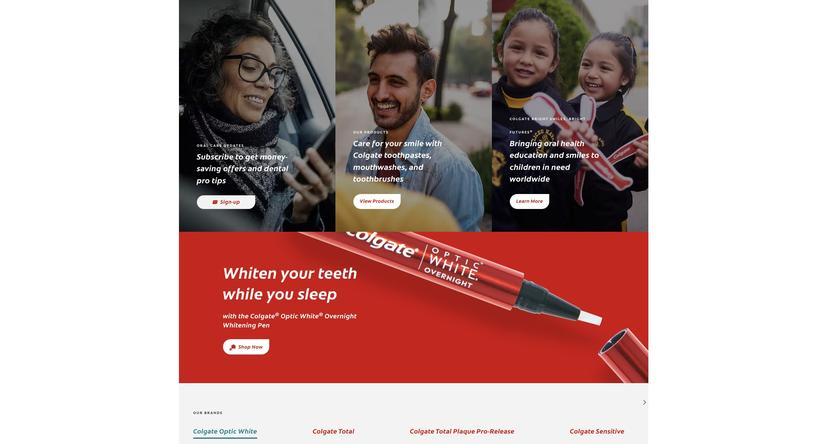 Task type: describe. For each thing, give the bounding box(es) containing it.
next arrow image
[[637, 400, 653, 405]]

futures
[[510, 131, 530, 135]]

children
[[510, 161, 541, 172]]

colgate total plaque pro-release
[[410, 427, 514, 436]]

need
[[551, 161, 570, 172]]

for
[[372, 137, 383, 148]]

education
[[510, 149, 548, 160]]

colgate total plaque pro-release button
[[410, 424, 514, 440]]

to inside bringing oral health education and smiles to children in need worldwide
[[591, 149, 599, 160]]

with the colgate ® optic white ®
[[223, 311, 323, 320]]

colgate for colgate total plaque pro-release
[[410, 427, 434, 436]]

colgate optic white overnight whitening pen image
[[243, 189, 736, 445]]

our for our brands
[[193, 412, 203, 416]]

care inside our products care for your smile with colgate toothpastes, mouthwashes, and toothbrushes
[[353, 137, 370, 148]]

colgate total
[[313, 427, 354, 436]]

2 horizontal spatial ®
[[530, 130, 533, 133]]

2 bright from the left
[[569, 118, 586, 121]]

total for colgate total plaque pro-release
[[436, 427, 452, 436]]

our brands
[[193, 412, 223, 416]]

shop
[[238, 344, 251, 350]]

plaque
[[453, 427, 475, 436]]

view products link
[[353, 194, 401, 209]]

our products care for your smile with colgate toothpastes, mouthwashes, and toothbrushes
[[353, 131, 442, 184]]

sensitive
[[596, 427, 624, 436]]

release
[[490, 427, 514, 436]]

view products
[[360, 197, 394, 204]]

updates
[[224, 144, 244, 148]]

sign-
[[220, 198, 233, 205]]

get
[[245, 151, 258, 162]]

1 horizontal spatial ®
[[319, 311, 323, 318]]

your inside our products care for your smile with colgate toothpastes, mouthwashes, and toothbrushes
[[385, 137, 402, 148]]

colgate
[[510, 118, 530, 121]]

colgate inside with the colgate ® optic white ®
[[250, 312, 275, 320]]

optic inside with the colgate ® optic white ®
[[281, 312, 298, 320]]

up
[[233, 198, 240, 205]]

colgate sensitive button
[[570, 424, 624, 440]]

while
[[223, 282, 263, 304]]

mouthwashes,
[[353, 161, 407, 172]]

toothpastes,
[[384, 149, 432, 160]]

to inside oral care updates subscribe to get money- saving offers and dental pro tips
[[235, 151, 243, 162]]

money-
[[260, 151, 288, 162]]

learn more
[[516, 197, 543, 204]]

white inside button
[[238, 427, 257, 436]]

whiten your teeth while you sleep
[[223, 261, 358, 304]]

0 horizontal spatial ®
[[275, 311, 279, 318]]

colgate optic white button
[[193, 424, 257, 440]]

pro-
[[477, 427, 490, 436]]

colgate sensitive
[[570, 427, 624, 436]]

now
[[252, 344, 263, 350]]

learn
[[516, 197, 530, 204]]

with inside with the colgate ® optic white ®
[[223, 312, 237, 320]]

colgate total button
[[313, 424, 354, 440]]

and inside oral care updates subscribe to get money- saving offers and dental pro tips
[[248, 163, 262, 173]]



Task type: locate. For each thing, give the bounding box(es) containing it.
shop now
[[237, 344, 263, 350]]

offers
[[223, 163, 246, 173]]

pro
[[197, 175, 210, 185]]

optic down you
[[281, 312, 298, 320]]

colgate inside our products care for your smile with colgate toothpastes, mouthwashes, and toothbrushes
[[353, 149, 382, 160]]

® down you
[[275, 311, 279, 318]]

0 vertical spatial products
[[364, 131, 389, 135]]

total inside button
[[338, 427, 354, 436]]

teeth
[[318, 261, 358, 283]]

and down get
[[248, 163, 262, 173]]

total inside "button"
[[436, 427, 452, 436]]

oral care updates subscribe to get money- saving offers and dental pro tips
[[197, 144, 288, 185]]

1 horizontal spatial bright
[[569, 118, 586, 121]]

shop now link
[[223, 340, 269, 355]]

colgate for colgate sensitive
[[570, 427, 594, 436]]

sign-up link
[[197, 196, 255, 209]]

pen
[[258, 321, 270, 330]]

® up "bringing"
[[530, 130, 533, 133]]

products for view products
[[373, 197, 394, 204]]

products for our products care for your smile with colgate toothpastes, mouthwashes, and toothbrushes
[[364, 131, 389, 135]]

0 horizontal spatial and
[[248, 163, 262, 173]]

1 horizontal spatial and
[[409, 161, 423, 172]]

oral
[[544, 137, 559, 148]]

optic inside the "colgate optic white" button
[[219, 427, 237, 436]]

total
[[338, 427, 354, 436], [436, 427, 452, 436]]

1 horizontal spatial care
[[353, 137, 370, 148]]

products up "for"
[[364, 131, 389, 135]]

0 vertical spatial white
[[300, 312, 319, 320]]

0 vertical spatial our
[[353, 131, 363, 135]]

bright
[[532, 118, 548, 121], [569, 118, 586, 121]]

optic down brands
[[219, 427, 237, 436]]

0 horizontal spatial to
[[235, 151, 243, 162]]

more
[[531, 197, 543, 204]]

® left overnight in the left bottom of the page
[[319, 311, 323, 318]]

to down updates at the left top of the page
[[235, 151, 243, 162]]

1 vertical spatial products
[[373, 197, 394, 204]]

2 horizontal spatial and
[[550, 149, 564, 160]]

1 horizontal spatial our
[[353, 131, 363, 135]]

bright left smiles,
[[532, 118, 548, 121]]

overnight whitening pen
[[223, 312, 357, 330]]

overnight
[[325, 312, 357, 320]]

colgate inside button
[[313, 427, 337, 436]]

1 bright from the left
[[532, 118, 548, 121]]

learn more link
[[510, 194, 549, 209]]

care left "for"
[[353, 137, 370, 148]]

oral
[[197, 144, 209, 148]]

dental
[[264, 163, 288, 173]]

total for colgate total
[[338, 427, 354, 436]]

bright right smiles,
[[569, 118, 586, 121]]

and inside our products care for your smile with colgate toothpastes, mouthwashes, and toothbrushes
[[409, 161, 423, 172]]

0 horizontal spatial our
[[193, 412, 203, 416]]

optic
[[281, 312, 298, 320], [219, 427, 237, 436]]

1 horizontal spatial to
[[591, 149, 599, 160]]

colgate for colgate optic white
[[193, 427, 218, 436]]

worldwide
[[510, 173, 550, 184]]

with up whitening at the bottom left of the page
[[223, 312, 237, 320]]

0 vertical spatial your
[[385, 137, 402, 148]]

your inside whiten your teeth while you sleep
[[281, 261, 314, 283]]

sleep
[[298, 282, 337, 304]]

products inside our products care for your smile with colgate toothpastes, mouthwashes, and toothbrushes
[[364, 131, 389, 135]]

toothbrushes
[[353, 173, 404, 184]]

0 horizontal spatial care
[[210, 144, 222, 148]]

colgate bright smiles, bright futures
[[510, 118, 586, 135]]

1 vertical spatial your
[[281, 261, 314, 283]]

1 vertical spatial white
[[238, 427, 257, 436]]

your
[[385, 137, 402, 148], [281, 261, 314, 283]]

care
[[353, 137, 370, 148], [210, 144, 222, 148]]

1 horizontal spatial with
[[426, 137, 442, 148]]

1 horizontal spatial your
[[385, 137, 402, 148]]

0 horizontal spatial white
[[238, 427, 257, 436]]

products right view
[[373, 197, 394, 204]]

0 horizontal spatial your
[[281, 261, 314, 283]]

smile
[[404, 137, 424, 148]]

smiles,
[[550, 118, 568, 121]]

1 total from the left
[[338, 427, 354, 436]]

sign-up
[[220, 198, 240, 205]]

®
[[530, 130, 533, 133], [275, 311, 279, 318], [319, 311, 323, 318]]

with
[[426, 137, 442, 148], [223, 312, 237, 320]]

0 vertical spatial with
[[426, 137, 442, 148]]

you
[[267, 282, 294, 304]]

white
[[300, 312, 319, 320], [238, 427, 257, 436]]

and inside bringing oral health education and smiles to children in need worldwide
[[550, 149, 564, 160]]

view
[[360, 197, 372, 204]]

0 horizontal spatial optic
[[219, 427, 237, 436]]

saving
[[197, 163, 221, 173]]

subscribe
[[197, 151, 234, 162]]

whiten
[[223, 261, 277, 283]]

1 vertical spatial our
[[193, 412, 203, 416]]

0 vertical spatial optic
[[281, 312, 298, 320]]

care up subscribe
[[210, 144, 222, 148]]

1 horizontal spatial white
[[300, 312, 319, 320]]

1 horizontal spatial total
[[436, 427, 452, 436]]

in
[[543, 161, 550, 172]]

products
[[364, 131, 389, 135], [373, 197, 394, 204]]

the
[[238, 312, 249, 320]]

and
[[550, 149, 564, 160], [409, 161, 423, 172], [248, 163, 262, 173]]

bringing
[[510, 137, 542, 148]]

our for our products care for your smile with colgate toothpastes, mouthwashes, and toothbrushes
[[353, 131, 363, 135]]

smiles
[[566, 149, 589, 160]]

tips
[[212, 175, 226, 185]]

colgate for colgate total
[[313, 427, 337, 436]]

our
[[353, 131, 363, 135], [193, 412, 203, 416]]

bringing oral health education and smiles to children in need worldwide
[[510, 137, 599, 184]]

0 horizontal spatial with
[[223, 312, 237, 320]]

0 horizontal spatial total
[[338, 427, 354, 436]]

1 vertical spatial optic
[[219, 427, 237, 436]]

0 horizontal spatial bright
[[532, 118, 548, 121]]

whitening
[[223, 321, 256, 330]]

1 vertical spatial with
[[223, 312, 237, 320]]

to
[[591, 149, 599, 160], [235, 151, 243, 162]]

with inside our products care for your smile with colgate toothpastes, mouthwashes, and toothbrushes
[[426, 137, 442, 148]]

1 horizontal spatial optic
[[281, 312, 298, 320]]

colgate
[[353, 149, 382, 160], [250, 312, 275, 320], [193, 427, 218, 436], [313, 427, 337, 436], [410, 427, 434, 436], [570, 427, 594, 436]]

to right smiles
[[591, 149, 599, 160]]

care inside oral care updates subscribe to get money- saving offers and dental pro tips
[[210, 144, 222, 148]]

colgate optic white
[[193, 427, 257, 436]]

with right smile
[[426, 137, 442, 148]]

white inside with the colgate ® optic white ®
[[300, 312, 319, 320]]

and up need
[[550, 149, 564, 160]]

brands
[[204, 412, 223, 416]]

colgate inside "button"
[[410, 427, 434, 436]]

2 total from the left
[[436, 427, 452, 436]]

health
[[561, 137, 585, 148]]

and down toothpastes,
[[409, 161, 423, 172]]

our inside our products care for your smile with colgate toothpastes, mouthwashes, and toothbrushes
[[353, 131, 363, 135]]



Task type: vqa. For each thing, say whether or not it's contained in the screenshot.
'with' inside WITH THE COLGATE ® OPTIC WHITE ®
yes



